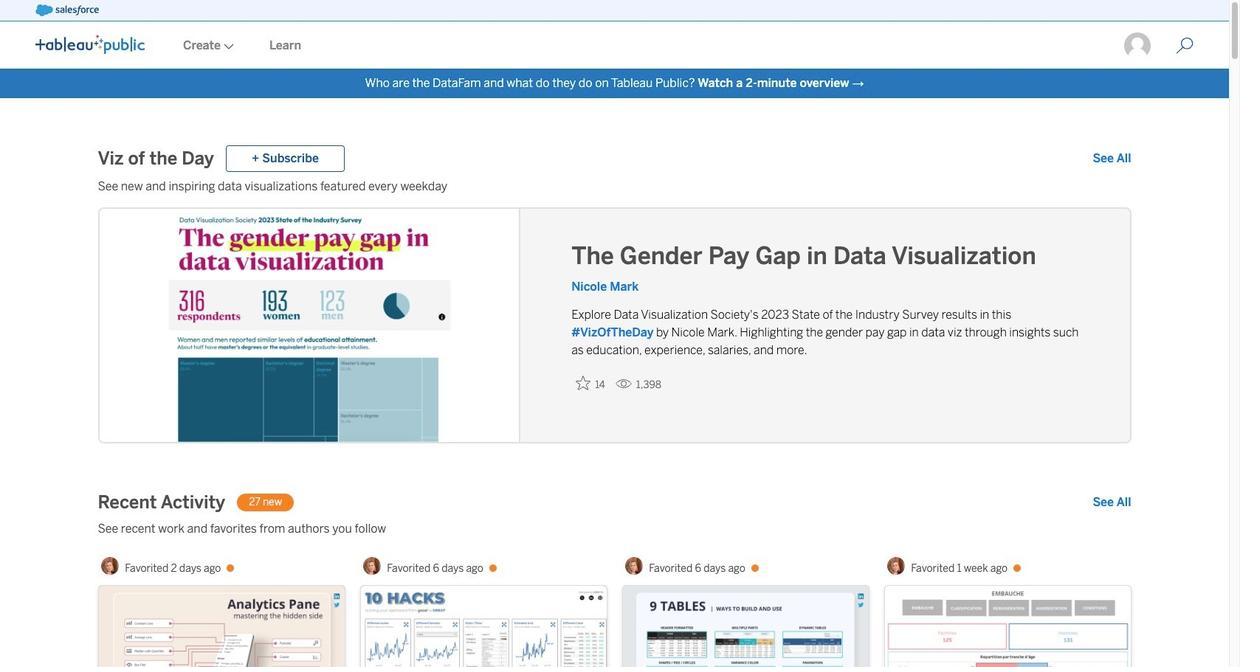 Task type: describe. For each thing, give the bounding box(es) containing it.
viz of the day heading
[[98, 147, 214, 171]]

go to search image
[[1158, 37, 1211, 55]]

angela drucioc image for third workbook thumbnail
[[625, 557, 643, 575]]

angela drucioc image for first workbook thumbnail
[[101, 557, 119, 575]]

add favorite image
[[576, 376, 591, 391]]

see new and inspiring data visualizations featured every weekday element
[[98, 178, 1131, 196]]

1 workbook thumbnail image from the left
[[99, 586, 344, 667]]

angela drucioc image
[[888, 557, 905, 575]]

2 workbook thumbnail image from the left
[[361, 586, 606, 667]]

see all recent activity element
[[1093, 494, 1131, 512]]

recent activity heading
[[98, 491, 225, 515]]



Task type: vqa. For each thing, say whether or not it's contained in the screenshot.
first WORKBOOK THUMBNAIL
yes



Task type: locate. For each thing, give the bounding box(es) containing it.
logo image
[[35, 35, 145, 54]]

3 angela drucioc image from the left
[[625, 557, 643, 575]]

1 angela drucioc image from the left
[[101, 557, 119, 575]]

workbook thumbnail image
[[99, 586, 344, 667], [361, 586, 606, 667], [623, 586, 868, 667], [885, 586, 1131, 667]]

1 horizontal spatial angela drucioc image
[[363, 557, 381, 575]]

tableau public viz of the day image
[[99, 209, 521, 445]]

see recent work and favorites from authors you follow element
[[98, 520, 1131, 538]]

salesforce logo image
[[35, 4, 99, 16]]

angela drucioc image for 2nd workbook thumbnail from left
[[363, 557, 381, 575]]

4 workbook thumbnail image from the left
[[885, 586, 1131, 667]]

2 angela drucioc image from the left
[[363, 557, 381, 575]]

0 horizontal spatial angela drucioc image
[[101, 557, 119, 575]]

angela drucioc image
[[101, 557, 119, 575], [363, 557, 381, 575], [625, 557, 643, 575]]

see all viz of the day element
[[1093, 150, 1131, 168]]

tara.schultz image
[[1123, 31, 1152, 61]]

3 workbook thumbnail image from the left
[[623, 586, 868, 667]]

2 horizontal spatial angela drucioc image
[[625, 557, 643, 575]]

Add Favorite button
[[571, 371, 610, 396]]

create image
[[221, 44, 234, 49]]



